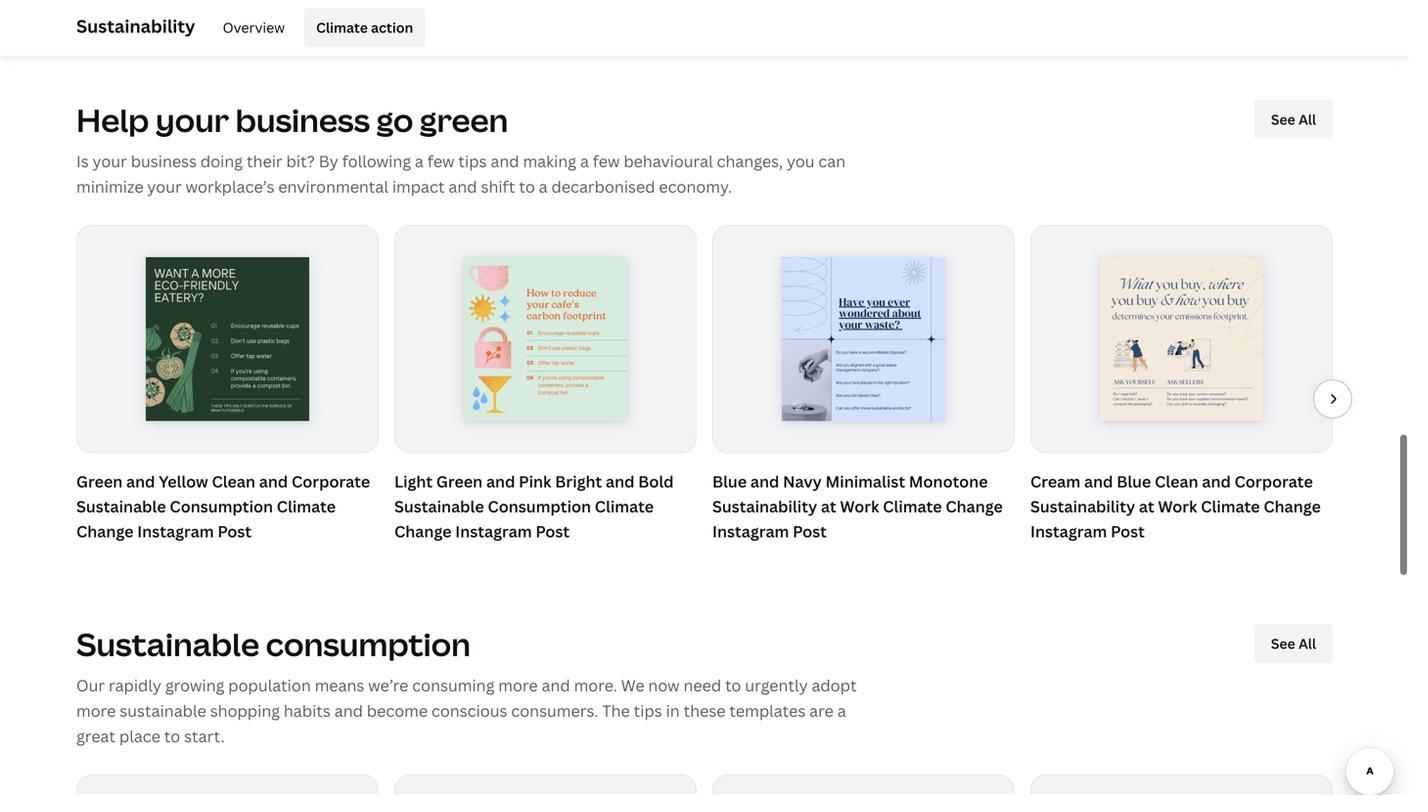 Task type: vqa. For each thing, say whether or not it's contained in the screenshot.
Yellow clean
yes



Task type: describe. For each thing, give the bounding box(es) containing it.
workplace's
[[186, 176, 275, 197]]

minimalist
[[826, 471, 906, 492]]

green inside light green and pink bright and bold sustainable consumption climate change instagram post
[[436, 471, 483, 492]]

making
[[523, 151, 577, 172]]

behavioural
[[624, 151, 713, 172]]

pink
[[519, 471, 552, 492]]

is
[[76, 151, 89, 172]]

climate inside cream and blue clean and corporate sustainability at work climate change instagram post
[[1201, 496, 1260, 517]]

green and yellow clean and corporate sustainable consumption climate change instagram post image
[[146, 258, 309, 421]]

impact
[[392, 176, 445, 197]]

blue inside cream and blue clean and corporate sustainability at work climate change instagram post
[[1117, 471, 1152, 492]]

all for help your business go green
[[1299, 110, 1317, 129]]

climate inside light green and pink bright and bold sustainable consumption climate change instagram post
[[595, 496, 654, 517]]

1 horizontal spatial more
[[498, 675, 538, 696]]

can
[[819, 151, 846, 172]]

sustainable
[[120, 701, 206, 722]]

means
[[315, 675, 365, 696]]

habits
[[284, 701, 331, 722]]

green and yellow clean and corporate sustainable consumption climate change instagram post link
[[76, 469, 379, 544]]

corporate for green and yellow clean and corporate sustainable consumption climate change instagram post
[[292, 471, 370, 492]]

green
[[420, 99, 508, 142]]

see all link for help your business go green
[[1255, 100, 1333, 139]]

cream and blue clean and corporate sustainability at work climate change instagram post link
[[1031, 469, 1333, 544]]

become
[[367, 701, 428, 722]]

instagram inside green and yellow clean and corporate sustainable consumption climate change instagram post
[[137, 521, 214, 542]]

bold
[[638, 471, 674, 492]]

sustainable inside green and yellow clean and corporate sustainable consumption climate change instagram post
[[76, 496, 166, 517]]

economy.
[[659, 176, 732, 197]]

growing
[[165, 675, 225, 696]]

monotone
[[909, 471, 988, 492]]

light green and pink bright and bold sustainable consumption climate change instagram post image
[[464, 258, 628, 421]]

decarbonised
[[552, 176, 655, 197]]

consumption inside light green and pink bright and bold sustainable consumption climate change instagram post
[[488, 496, 591, 517]]

changes,
[[717, 151, 783, 172]]

we're
[[368, 675, 409, 696]]

1 vertical spatial your
[[93, 151, 127, 172]]

see all link for sustainable consumption
[[1255, 624, 1333, 663]]

navy
[[783, 471, 822, 492]]

cream and blue clean and corporate sustainability at work climate change instagram post
[[1031, 471, 1321, 542]]

need
[[684, 675, 722, 696]]

these
[[684, 701, 726, 722]]

post inside light green and pink bright and bold sustainable consumption climate change instagram post
[[536, 521, 570, 542]]

their
[[247, 151, 283, 172]]

0 vertical spatial your
[[156, 99, 229, 142]]

post inside green and yellow clean and corporate sustainable consumption climate change instagram post
[[218, 521, 252, 542]]

see for sustainable consumption
[[1271, 635, 1296, 653]]

0 horizontal spatial to
[[164, 726, 180, 747]]

1 few from the left
[[428, 151, 455, 172]]

1 vertical spatial more
[[76, 701, 116, 722]]

overview
[[223, 18, 285, 37]]

shopping
[[210, 701, 280, 722]]

bright
[[555, 471, 602, 492]]

templates
[[730, 701, 806, 722]]

work inside blue and navy minimalist monotone sustainability at work climate change instagram post
[[840, 496, 880, 517]]

all for sustainable consumption
[[1299, 635, 1317, 653]]

blue and navy minimalist monotone sustainability at work climate change instagram post
[[713, 471, 1003, 542]]

a inside sustainable consumption our rapidly growing population means we're consuming more and more. we now need to urgently adopt more sustainable shopping habits and become conscious consumers. the tips in these templates are a great place to start.
[[838, 701, 847, 722]]

overview link
[[211, 8, 297, 47]]

at inside cream and blue clean and corporate sustainability at work climate change instagram post
[[1139, 496, 1155, 517]]

climate action
[[316, 18, 413, 37]]

doing
[[201, 151, 243, 172]]

1 vertical spatial business
[[131, 151, 197, 172]]

menu bar containing overview
[[203, 8, 425, 47]]

adopt
[[812, 675, 857, 696]]

consuming
[[412, 675, 495, 696]]

sustainability inside blue and navy minimalist monotone sustainability at work climate change instagram post
[[713, 496, 818, 517]]

clean for yellow
[[212, 471, 256, 492]]

cream and blue clean and corporate sustainability at work climate change instagram post image
[[1100, 258, 1264, 421]]

start.
[[184, 726, 225, 747]]



Task type: locate. For each thing, give the bounding box(es) containing it.
go
[[376, 99, 413, 142]]

4 instagram from the left
[[1031, 521, 1108, 542]]

1 vertical spatial see all
[[1271, 635, 1317, 653]]

consumption down the pink
[[488, 496, 591, 517]]

few
[[428, 151, 455, 172], [593, 151, 620, 172]]

0 vertical spatial see all link
[[1255, 100, 1333, 139]]

2 at from the left
[[1139, 496, 1155, 517]]

sustainability down navy
[[713, 496, 818, 517]]

see all for help your business go green
[[1271, 110, 1317, 129]]

2 horizontal spatial sustainability
[[1031, 496, 1136, 517]]

bit?
[[286, 151, 315, 172]]

1 horizontal spatial consumption
[[488, 496, 591, 517]]

sustainable consumption our rapidly growing population means we're consuming more and more. we now need to urgently adopt more sustainable shopping habits and become conscious consumers. the tips in these templates are a great place to start.
[[76, 623, 857, 747]]

your
[[156, 99, 229, 142], [93, 151, 127, 172], [147, 176, 182, 197]]

environmental
[[278, 176, 389, 197]]

instagram inside light green and pink bright and bold sustainable consumption climate change instagram post
[[455, 521, 532, 542]]

light
[[395, 471, 433, 492]]

to right need
[[725, 675, 742, 696]]

see all link
[[1255, 100, 1333, 139], [1255, 624, 1333, 663]]

business left doing at the top
[[131, 151, 197, 172]]

0 horizontal spatial tips
[[459, 151, 487, 172]]

at inside blue and navy minimalist monotone sustainability at work climate change instagram post
[[821, 496, 837, 517]]

2 instagram from the left
[[455, 521, 532, 542]]

to right shift
[[519, 176, 535, 197]]

green left "yellow"
[[76, 471, 123, 492]]

blue and navy minimalist monotone sustainability at work climate change instagram post link
[[713, 469, 1015, 544]]

to down sustainable
[[164, 726, 180, 747]]

consumption inside green and yellow clean and corporate sustainable consumption climate change instagram post
[[170, 496, 273, 517]]

2 clean from the left
[[1155, 471, 1199, 492]]

sustainable down light
[[395, 496, 484, 517]]

0 horizontal spatial work
[[840, 496, 880, 517]]

1 all from the top
[[1299, 110, 1317, 129]]

rapidly
[[109, 675, 162, 696]]

2 horizontal spatial to
[[725, 675, 742, 696]]

instagram inside blue and navy minimalist monotone sustainability at work climate change instagram post
[[713, 521, 789, 542]]

clean for blue
[[1155, 471, 1199, 492]]

4 post from the left
[[1111, 521, 1145, 542]]

0 horizontal spatial at
[[821, 496, 837, 517]]

tips inside help your business go green is your business doing their bit? by following a few tips and making a few behavioural changes, you can minimize your workplace's environmental impact and shift to a decarbonised economy.
[[459, 151, 487, 172]]

instagram inside cream and blue clean and corporate sustainability at work climate change instagram post
[[1031, 521, 1108, 542]]

business
[[236, 99, 370, 142], [131, 151, 197, 172]]

cream
[[1031, 471, 1081, 492]]

a up decarbonised
[[580, 151, 589, 172]]

corporate inside green and yellow clean and corporate sustainable consumption climate change instagram post
[[292, 471, 370, 492]]

at
[[821, 496, 837, 517], [1139, 496, 1155, 517]]

1 horizontal spatial to
[[519, 176, 535, 197]]

post
[[218, 521, 252, 542], [536, 521, 570, 542], [793, 521, 827, 542], [1111, 521, 1145, 542]]

climate
[[316, 18, 368, 37], [277, 496, 336, 517], [595, 496, 654, 517], [883, 496, 942, 517], [1201, 496, 1260, 517]]

2 work from the left
[[1159, 496, 1198, 517]]

change inside light green and pink bright and bold sustainable consumption climate change instagram post
[[395, 521, 452, 542]]

instagram down navy
[[713, 521, 789, 542]]

help
[[76, 99, 149, 142]]

1 at from the left
[[821, 496, 837, 517]]

sustainable inside sustainable consumption our rapidly growing population means we're consuming more and more. we now need to urgently adopt more sustainable shopping habits and become conscious consumers. the tips in these templates are a great place to start.
[[76, 623, 260, 666]]

2 see all link from the top
[[1255, 624, 1333, 663]]

sustainable up growing on the left of the page
[[76, 623, 260, 666]]

shift
[[481, 176, 515, 197]]

1 horizontal spatial few
[[593, 151, 620, 172]]

we
[[621, 675, 645, 696]]

a
[[415, 151, 424, 172], [580, 151, 589, 172], [539, 176, 548, 197], [838, 701, 847, 722]]

3 instagram from the left
[[713, 521, 789, 542]]

1 vertical spatial to
[[725, 675, 742, 696]]

tips
[[459, 151, 487, 172], [634, 701, 662, 722]]

few up impact
[[428, 151, 455, 172]]

more.
[[574, 675, 618, 696]]

action
[[371, 18, 413, 37]]

instagram down the pink
[[455, 521, 532, 542]]

sustainability down 'cream'
[[1031, 496, 1136, 517]]

sustainability
[[76, 14, 195, 38], [713, 496, 818, 517], [1031, 496, 1136, 517]]

corporate for cream and blue clean and corporate sustainability at work climate change instagram post
[[1235, 471, 1313, 492]]

climate inside blue and navy minimalist monotone sustainability at work climate change instagram post
[[883, 496, 942, 517]]

1 vertical spatial all
[[1299, 635, 1317, 653]]

sustainable inside light green and pink bright and bold sustainable consumption climate change instagram post
[[395, 496, 484, 517]]

0 horizontal spatial few
[[428, 151, 455, 172]]

climate inside green and yellow clean and corporate sustainable consumption climate change instagram post
[[277, 496, 336, 517]]

1 work from the left
[[840, 496, 880, 517]]

tips inside sustainable consumption our rapidly growing population means we're consuming more and more. we now need to urgently adopt more sustainable shopping habits and become conscious consumers. the tips in these templates are a great place to start.
[[634, 701, 662, 722]]

a up impact
[[415, 151, 424, 172]]

a down making
[[539, 176, 548, 197]]

to inside help your business go green is your business doing their bit? by following a few tips and making a few behavioural changes, you can minimize your workplace's environmental impact and shift to a decarbonised economy.
[[519, 176, 535, 197]]

change inside cream and blue clean and corporate sustainability at work climate change instagram post
[[1264, 496, 1321, 517]]

1 horizontal spatial work
[[1159, 496, 1198, 517]]

place
[[119, 726, 160, 747]]

0 horizontal spatial blue
[[713, 471, 747, 492]]

corporate inside cream and blue clean and corporate sustainability at work climate change instagram post
[[1235, 471, 1313, 492]]

in
[[666, 701, 680, 722]]

great
[[76, 726, 116, 747]]

0 horizontal spatial green
[[76, 471, 123, 492]]

1 corporate from the left
[[292, 471, 370, 492]]

1 vertical spatial see
[[1271, 635, 1296, 653]]

see for help your business go green
[[1271, 110, 1296, 129]]

and
[[491, 151, 519, 172], [449, 176, 477, 197], [126, 471, 155, 492], [259, 471, 288, 492], [486, 471, 515, 492], [606, 471, 635, 492], [751, 471, 780, 492], [1085, 471, 1113, 492], [1202, 471, 1231, 492], [542, 675, 570, 696], [335, 701, 363, 722]]

light green and pink bright and bold sustainable consumption climate change instagram post link
[[395, 469, 697, 544]]

change inside green and yellow clean and corporate sustainable consumption climate change instagram post
[[76, 521, 134, 542]]

1 blue from the left
[[713, 471, 747, 492]]

0 vertical spatial to
[[519, 176, 535, 197]]

blue inside blue and navy minimalist monotone sustainability at work climate change instagram post
[[713, 471, 747, 492]]

you
[[787, 151, 815, 172]]

0 horizontal spatial consumption
[[170, 496, 273, 517]]

few up decarbonised
[[593, 151, 620, 172]]

2 blue from the left
[[1117, 471, 1152, 492]]

now
[[648, 675, 680, 696]]

2 corporate from the left
[[1235, 471, 1313, 492]]

1 post from the left
[[218, 521, 252, 542]]

help your business go green is your business doing their bit? by following a few tips and making a few behavioural changes, you can minimize your workplace's environmental impact and shift to a decarbonised economy.
[[76, 99, 846, 197]]

tips left in
[[634, 701, 662, 722]]

1 see all from the top
[[1271, 110, 1317, 129]]

3 post from the left
[[793, 521, 827, 542]]

consumption
[[170, 496, 273, 517], [488, 496, 591, 517]]

consumption
[[266, 623, 471, 666]]

sustainable down "yellow"
[[76, 496, 166, 517]]

sustainability up help
[[76, 14, 195, 38]]

1 vertical spatial see all link
[[1255, 624, 1333, 663]]

population
[[228, 675, 311, 696]]

0 horizontal spatial sustainability
[[76, 14, 195, 38]]

green and yellow clean and corporate sustainable consumption climate change instagram post
[[76, 471, 370, 542]]

following
[[342, 151, 411, 172]]

clean inside cream and blue clean and corporate sustainability at work climate change instagram post
[[1155, 471, 1199, 492]]

0 vertical spatial tips
[[459, 151, 487, 172]]

0 vertical spatial all
[[1299, 110, 1317, 129]]

0 horizontal spatial business
[[131, 151, 197, 172]]

a right the are
[[838, 701, 847, 722]]

consumers.
[[511, 701, 599, 722]]

change inside blue and navy minimalist monotone sustainability at work climate change instagram post
[[946, 496, 1003, 517]]

work inside cream and blue clean and corporate sustainability at work climate change instagram post
[[1159, 496, 1198, 517]]

1 horizontal spatial sustainability
[[713, 496, 818, 517]]

post inside cream and blue clean and corporate sustainability at work climate change instagram post
[[1111, 521, 1145, 542]]

0 horizontal spatial clean
[[212, 471, 256, 492]]

sustainability inside cream and blue clean and corporate sustainability at work climate change instagram post
[[1031, 496, 1136, 517]]

1 horizontal spatial business
[[236, 99, 370, 142]]

climate action link
[[305, 8, 425, 47]]

1 horizontal spatial green
[[436, 471, 483, 492]]

light green and pink bright and bold sustainable consumption climate change instagram post
[[395, 471, 674, 542]]

blue left navy
[[713, 471, 747, 492]]

urgently
[[745, 675, 808, 696]]

by
[[319, 151, 338, 172]]

instagram
[[137, 521, 214, 542], [455, 521, 532, 542], [713, 521, 789, 542], [1031, 521, 1108, 542]]

tips up shift
[[459, 151, 487, 172]]

0 horizontal spatial corporate
[[292, 471, 370, 492]]

1 clean from the left
[[212, 471, 256, 492]]

2 see all from the top
[[1271, 635, 1317, 653]]

2 all from the top
[[1299, 635, 1317, 653]]

to
[[519, 176, 535, 197], [725, 675, 742, 696], [164, 726, 180, 747]]

blue and navy minimalist monotone sustainability at work climate change instagram post image
[[782, 258, 946, 421]]

yellow
[[159, 471, 208, 492]]

green
[[76, 471, 123, 492], [436, 471, 483, 492]]

change
[[946, 496, 1003, 517], [1264, 496, 1321, 517], [76, 521, 134, 542], [395, 521, 452, 542]]

more up the 'consumers.'
[[498, 675, 538, 696]]

your up minimize
[[93, 151, 127, 172]]

0 vertical spatial business
[[236, 99, 370, 142]]

1 horizontal spatial tips
[[634, 701, 662, 722]]

menu bar
[[203, 8, 425, 47]]

consumption down "yellow"
[[170, 496, 273, 517]]

see all
[[1271, 110, 1317, 129], [1271, 635, 1317, 653]]

your up doing at the top
[[156, 99, 229, 142]]

all
[[1299, 110, 1317, 129], [1299, 635, 1317, 653]]

0 vertical spatial see all
[[1271, 110, 1317, 129]]

clean inside green and yellow clean and corporate sustainable consumption climate change instagram post
[[212, 471, 256, 492]]

sustainable
[[76, 496, 166, 517], [395, 496, 484, 517], [76, 623, 260, 666]]

0 vertical spatial more
[[498, 675, 538, 696]]

0 vertical spatial see
[[1271, 110, 1296, 129]]

2 post from the left
[[536, 521, 570, 542]]

1 vertical spatial tips
[[634, 701, 662, 722]]

minimize
[[76, 176, 143, 197]]

more
[[498, 675, 538, 696], [76, 701, 116, 722]]

the
[[602, 701, 630, 722]]

1 consumption from the left
[[170, 496, 273, 517]]

1 horizontal spatial blue
[[1117, 471, 1152, 492]]

1 see all link from the top
[[1255, 100, 1333, 139]]

2 few from the left
[[593, 151, 620, 172]]

are
[[810, 701, 834, 722]]

2 consumption from the left
[[488, 496, 591, 517]]

and inside blue and navy minimalist monotone sustainability at work climate change instagram post
[[751, 471, 780, 492]]

instagram down "yellow"
[[137, 521, 214, 542]]

1 instagram from the left
[[137, 521, 214, 542]]

2 vertical spatial your
[[147, 176, 182, 197]]

conscious
[[432, 701, 508, 722]]

0 horizontal spatial more
[[76, 701, 116, 722]]

blue right 'cream'
[[1117, 471, 1152, 492]]

work
[[840, 496, 880, 517], [1159, 496, 1198, 517]]

our
[[76, 675, 105, 696]]

1 horizontal spatial at
[[1139, 496, 1155, 517]]

post inside blue and navy minimalist monotone sustainability at work climate change instagram post
[[793, 521, 827, 542]]

corporate
[[292, 471, 370, 492], [1235, 471, 1313, 492]]

1 see from the top
[[1271, 110, 1296, 129]]

2 see from the top
[[1271, 635, 1296, 653]]

1 horizontal spatial clean
[[1155, 471, 1199, 492]]

1 horizontal spatial corporate
[[1235, 471, 1313, 492]]

2 green from the left
[[436, 471, 483, 492]]

green inside green and yellow clean and corporate sustainable consumption climate change instagram post
[[76, 471, 123, 492]]

clean
[[212, 471, 256, 492], [1155, 471, 1199, 492]]

2 vertical spatial to
[[164, 726, 180, 747]]

more up great at the left of page
[[76, 701, 116, 722]]

green right light
[[436, 471, 483, 492]]

see all for sustainable consumption
[[1271, 635, 1317, 653]]

your right minimize
[[147, 176, 182, 197]]

1 green from the left
[[76, 471, 123, 492]]

blue
[[713, 471, 747, 492], [1117, 471, 1152, 492]]

see
[[1271, 110, 1296, 129], [1271, 635, 1296, 653]]

instagram down 'cream'
[[1031, 521, 1108, 542]]

business up bit?
[[236, 99, 370, 142]]



